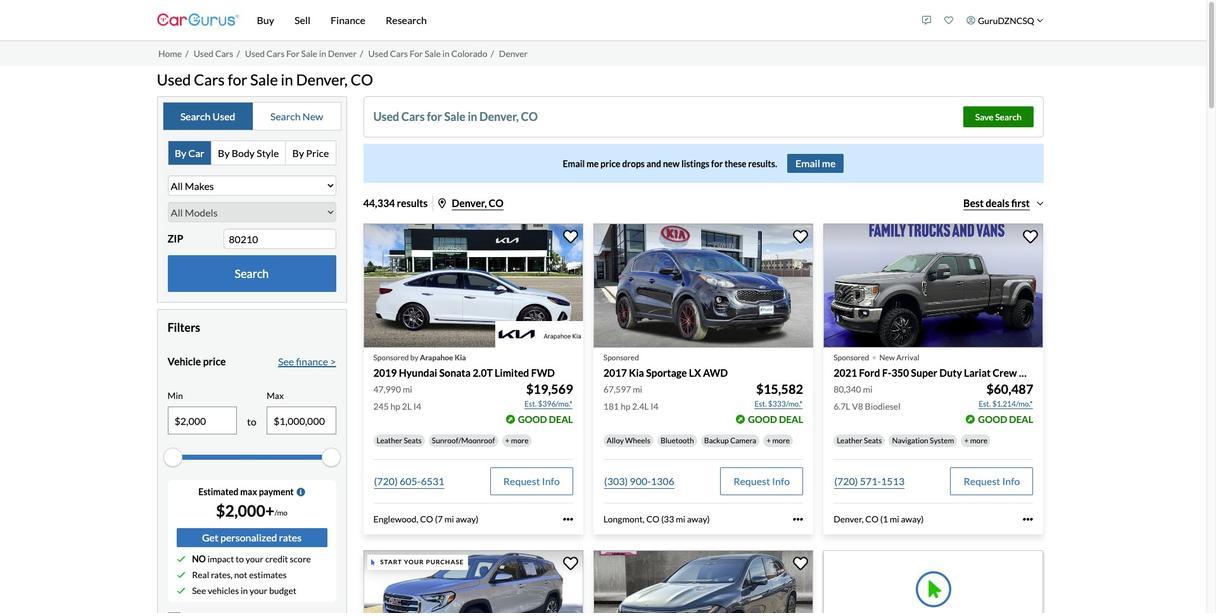 Task type: describe. For each thing, give the bounding box(es) containing it.
2 good from the left
[[748, 414, 777, 425]]

+ for arapahoe kia
[[505, 436, 510, 445]]

1 vertical spatial for
[[427, 110, 442, 124]]

navigation
[[892, 436, 929, 445]]

results.
[[748, 158, 777, 169]]

cargurus logo homepage link link
[[157, 2, 239, 38]]

1306
[[651, 475, 675, 487]]

6.7l
[[834, 401, 851, 412]]

search for search
[[235, 267, 269, 281]]

2 for from the left
[[410, 48, 423, 59]]

search for search used
[[180, 110, 211, 122]]

est. $1,214/mo.* button
[[978, 398, 1034, 410]]

gurudzncsq menu item
[[960, 3, 1050, 38]]

2 denver from the left
[[499, 48, 528, 59]]

see finance >
[[278, 356, 336, 368]]

/mo
[[275, 508, 288, 518]]

by
[[410, 353, 418, 362]]

check image
[[176, 587, 185, 595]]

900-
[[630, 475, 651, 487]]

$2,000+
[[216, 501, 275, 520]]

2.0t
[[473, 367, 493, 379]]

black cherry 2017 kia sportage lx awd suv / crossover all-wheel drive 6-speed automatic image
[[593, 224, 814, 348]]

by car
[[175, 147, 204, 159]]

request for ·
[[964, 475, 1000, 487]]

request info for ·
[[964, 475, 1020, 487]]

home / used cars / used cars for sale in denver / used cars for sale in colorado / denver
[[158, 48, 528, 59]]

see vehicles in your budget
[[192, 585, 297, 596]]

denver, co (1 mi away)
[[834, 514, 924, 524]]

tab list containing search used
[[162, 102, 341, 131]]

start your purchase
[[380, 558, 464, 566]]

2 request info button from the left
[[720, 467, 803, 495]]

sponsored for by
[[373, 353, 409, 362]]

sponsored for 2017
[[604, 353, 639, 362]]

2 + more from the left
[[767, 436, 790, 445]]

more for arapahoe kia
[[511, 436, 529, 445]]

mi right (33
[[676, 514, 686, 524]]

245
[[373, 401, 389, 412]]

englewood,
[[373, 514, 418, 524]]

(720) for ·
[[834, 475, 858, 487]]

lariat
[[964, 367, 991, 379]]

email for email me price drops and new listings for these results.
[[563, 158, 585, 169]]

system
[[930, 436, 954, 445]]

(720) 571-1513
[[834, 475, 905, 487]]

no
[[192, 554, 206, 565]]

search for search new
[[270, 110, 301, 122]]

1 denver from the left
[[328, 48, 357, 59]]

email me button
[[787, 154, 844, 173]]

3 / from the left
[[360, 48, 363, 59]]

+ more for ·
[[964, 436, 988, 445]]

80,340 mi 6.7l v8 biodiesel
[[834, 384, 901, 412]]

save
[[976, 112, 994, 122]]

by price
[[292, 147, 329, 159]]

Max text field
[[267, 407, 335, 434]]

by car tab
[[168, 142, 212, 165]]

longmont,
[[604, 514, 645, 524]]

2 / from the left
[[237, 48, 240, 59]]

fwd
[[531, 367, 555, 379]]

2 deal from the left
[[779, 414, 803, 425]]

quicksilver metallic 2021 gmc terrain slt awd suv / crossover four-wheel drive 9-speed automatic image
[[363, 551, 583, 613]]

biodiesel
[[865, 401, 901, 412]]

estimated
[[198, 487, 239, 497]]

deal for ·
[[1009, 414, 1034, 425]]

(303)
[[604, 475, 628, 487]]

ellipsis h image for ·
[[1023, 514, 1034, 524]]

denver, co button
[[439, 197, 504, 209]]

good deal for ·
[[978, 414, 1034, 425]]

sunroof/moonroof
[[432, 436, 495, 445]]

see finance > link
[[278, 354, 336, 370]]

1 check image from the top
[[176, 555, 185, 564]]

colorado
[[451, 48, 487, 59]]

backup
[[704, 436, 729, 445]]

deal for arapahoe kia
[[549, 414, 573, 425]]

arrival
[[897, 353, 920, 362]]

i4 for $15,582
[[651, 401, 659, 412]]

sponsored for ·
[[834, 353, 869, 362]]

sell
[[295, 14, 310, 26]]

co for englewood, co (7 mi away)
[[420, 514, 433, 524]]

est. for ·
[[979, 399, 991, 409]]

chevron down image
[[1037, 17, 1043, 24]]

1 vertical spatial to
[[236, 554, 244, 565]]

not
[[234, 570, 247, 580]]

me for email me
[[822, 157, 836, 169]]

your for credit
[[246, 554, 264, 565]]

1 for from the left
[[286, 48, 300, 59]]

super
[[911, 367, 938, 379]]

$333/mo.*
[[768, 399, 803, 409]]

est. inside $15,582 est. $333/mo.*
[[755, 399, 767, 409]]

body
[[232, 147, 255, 159]]

2 info from the left
[[772, 475, 790, 487]]

alloy
[[607, 436, 624, 445]]

camera
[[730, 436, 756, 445]]

good for arapahoe kia
[[518, 414, 547, 425]]

$1,214/mo.*
[[992, 399, 1033, 409]]

ZIP telephone field
[[224, 229, 336, 249]]

away) for by
[[456, 514, 479, 524]]

drops
[[622, 158, 645, 169]]

info circle image
[[296, 488, 305, 497]]

more for ·
[[970, 436, 988, 445]]

0 vertical spatial used cars for sale in denver, co
[[157, 70, 373, 88]]

new inside sponsored · new arrival 2021 ford f-350 super duty lariat crew cab lb drw 4wd
[[880, 353, 895, 362]]

request info button for ·
[[951, 467, 1034, 495]]

$396/mo.*
[[538, 399, 573, 409]]

info for arapahoe kia
[[542, 475, 560, 487]]

est. for arapahoe kia
[[525, 399, 537, 409]]

>
[[330, 356, 336, 368]]

2 check image from the top
[[176, 571, 185, 580]]

ellipsis h image for 2017
[[793, 514, 803, 524]]

2019
[[373, 367, 397, 379]]

good deal for arapahoe kia
[[518, 414, 573, 425]]

min
[[168, 390, 183, 401]]

sonata
[[439, 367, 471, 379]]

(1
[[880, 514, 888, 524]]

start your purchase link
[[363, 551, 586, 613]]

duty
[[940, 367, 962, 379]]

search new tab
[[253, 103, 341, 130]]

1 / from the left
[[185, 48, 189, 59]]

save search button
[[964, 107, 1034, 128]]

estimates
[[249, 570, 287, 580]]

(303) 900-1306 button
[[604, 467, 675, 495]]

co for denver, co (1 mi away)
[[866, 514, 879, 524]]

(720) for by
[[374, 475, 398, 487]]

by for by price
[[292, 147, 304, 159]]

Min text field
[[168, 407, 236, 434]]

1 vertical spatial used cars for sale in denver, co
[[373, 110, 538, 124]]

me for email me price drops and new listings for these results.
[[587, 158, 599, 169]]

cargurus logo homepage link image
[[157, 2, 239, 38]]

leather for ·
[[837, 436, 863, 445]]

co for longmont, co (33 mi away)
[[646, 514, 660, 524]]

navigation system
[[892, 436, 954, 445]]

style
[[257, 147, 279, 159]]

181
[[604, 401, 619, 412]]

2 request info from the left
[[734, 475, 790, 487]]

co for denver, co
[[489, 197, 504, 209]]

arapahoe kia image
[[495, 321, 583, 348]]

buy button
[[247, 0, 284, 41]]

47,990 mi 245 hp 2l i4
[[373, 384, 421, 412]]

denver, co
[[452, 197, 504, 209]]

estimated max payment
[[198, 487, 294, 497]]

results
[[397, 197, 428, 209]]



Task type: vqa. For each thing, say whether or not it's contained in the screenshot.
Power
no



Task type: locate. For each thing, give the bounding box(es) containing it.
2 leather seats from the left
[[837, 436, 882, 445]]

map marker alt image
[[439, 198, 446, 209]]

away) for 2017
[[687, 514, 710, 524]]

/ right colorado on the top
[[491, 48, 494, 59]]

2 horizontal spatial info
[[1002, 475, 1020, 487]]

hp for $19,569
[[391, 401, 400, 412]]

0 horizontal spatial email
[[563, 158, 585, 169]]

2 est. from the left
[[755, 399, 767, 409]]

mi right (7
[[445, 514, 454, 524]]

1 est. from the left
[[525, 399, 537, 409]]

payment
[[259, 487, 294, 497]]

2 horizontal spatial away)
[[901, 514, 924, 524]]

see inside see finance > link
[[278, 356, 294, 368]]

and
[[647, 158, 661, 169]]

seats for ·
[[864, 436, 882, 445]]

1 horizontal spatial request
[[734, 475, 770, 487]]

+ right sunroof/moonroof
[[505, 436, 510, 445]]

1 info from the left
[[542, 475, 560, 487]]

more right system
[[970, 436, 988, 445]]

good down est. $396/mo.* button
[[518, 414, 547, 425]]

0 horizontal spatial away)
[[456, 514, 479, 524]]

1 horizontal spatial good
[[748, 414, 777, 425]]

budget
[[269, 585, 297, 596]]

0 horizontal spatial (720)
[[374, 475, 398, 487]]

leather seats for ·
[[837, 436, 882, 445]]

new inside tab
[[303, 110, 323, 122]]

leather seats down v8 on the right
[[837, 436, 882, 445]]

3 + from the left
[[964, 436, 969, 445]]

gurudzncsq menu
[[916, 3, 1050, 38]]

away) for ·
[[901, 514, 924, 524]]

1 horizontal spatial email
[[796, 157, 820, 169]]

leather seats
[[377, 436, 422, 445], [837, 436, 882, 445]]

1 horizontal spatial good deal
[[748, 414, 803, 425]]

by left body
[[218, 147, 230, 159]]

1 (720) from the left
[[374, 475, 398, 487]]

0 horizontal spatial i4
[[414, 401, 421, 412]]

0 horizontal spatial ellipsis h image
[[793, 514, 803, 524]]

571-
[[860, 475, 881, 487]]

(303) 900-1306
[[604, 475, 675, 487]]

sponsored inside sponsored by arapahoe kia 2019 hyundai sonata 2.0t limited fwd
[[373, 353, 409, 362]]

email right results.
[[796, 157, 820, 169]]

1 vertical spatial check image
[[176, 571, 185, 580]]

user icon image
[[967, 16, 976, 25]]

2 horizontal spatial request info button
[[951, 467, 1034, 495]]

i4 inside 67,597 mi 181 hp 2.4l i4
[[651, 401, 659, 412]]

i4 right 2.4l
[[651, 401, 659, 412]]

1 vertical spatial new
[[880, 353, 895, 362]]

sale
[[301, 48, 317, 59], [425, 48, 441, 59], [250, 70, 278, 88], [444, 110, 466, 124]]

seats down 2l
[[404, 436, 422, 445]]

2 horizontal spatial +
[[964, 436, 969, 445]]

0 horizontal spatial kia
[[455, 353, 466, 362]]

0 vertical spatial to
[[247, 416, 257, 428]]

f-
[[882, 367, 892, 379]]

/ right used cars link
[[237, 48, 240, 59]]

by inside 'tab'
[[175, 147, 186, 159]]

1 horizontal spatial for
[[410, 48, 423, 59]]

cab
[[1019, 367, 1037, 379]]

0 horizontal spatial new
[[303, 110, 323, 122]]

sell button
[[284, 0, 321, 41]]

3 away) from the left
[[901, 514, 924, 524]]

2 leather from the left
[[837, 436, 863, 445]]

2 horizontal spatial more
[[970, 436, 988, 445]]

get
[[202, 532, 219, 544]]

+ more for arapahoe kia
[[505, 436, 529, 445]]

1 horizontal spatial + more
[[767, 436, 790, 445]]

0 horizontal spatial seats
[[404, 436, 422, 445]]

leather down 6.7l
[[837, 436, 863, 445]]

(720) left 605- at the bottom of the page
[[374, 475, 398, 487]]

1 leather from the left
[[377, 436, 402, 445]]

away) right (33
[[687, 514, 710, 524]]

listings
[[682, 158, 710, 169]]

gurudzncsq button
[[960, 3, 1050, 38]]

1 horizontal spatial seats
[[864, 436, 882, 445]]

(7
[[435, 514, 443, 524]]

sponsored up the 2019
[[373, 353, 409, 362]]

used
[[194, 48, 214, 59], [245, 48, 265, 59], [368, 48, 388, 59], [157, 70, 191, 88], [373, 110, 399, 124], [213, 110, 235, 122]]

2 ellipsis h image from the left
[[1023, 514, 1034, 524]]

mi up 2.4l
[[633, 384, 642, 395]]

0 vertical spatial price
[[601, 158, 621, 169]]

more down est. $396/mo.* button
[[511, 436, 529, 445]]

1 horizontal spatial more
[[772, 436, 790, 445]]

+ right system
[[964, 436, 969, 445]]

your right start at the bottom left
[[404, 558, 424, 566]]

mi up 2l
[[403, 384, 412, 395]]

0 horizontal spatial see
[[192, 585, 206, 596]]

by inside tab
[[218, 147, 230, 159]]

2 horizontal spatial est.
[[979, 399, 991, 409]]

est.
[[525, 399, 537, 409], [755, 399, 767, 409], [979, 399, 991, 409]]

hp left 2l
[[391, 401, 400, 412]]

1 horizontal spatial info
[[772, 475, 790, 487]]

3 info from the left
[[1002, 475, 1020, 487]]

hp for $15,582
[[621, 401, 631, 412]]

i4 right 2l
[[414, 401, 421, 412]]

1 horizontal spatial me
[[822, 157, 836, 169]]

kia inside sponsored by arapahoe kia 2019 hyundai sonata 2.0t limited fwd
[[455, 353, 466, 362]]

by for by body style
[[218, 147, 230, 159]]

2 horizontal spatial for
[[711, 158, 723, 169]]

new
[[303, 110, 323, 122], [880, 353, 895, 362]]

hp inside 47,990 mi 245 hp 2l i4
[[391, 401, 400, 412]]

2 more from the left
[[772, 436, 790, 445]]

good down the est. $1,214/mo.* button
[[978, 414, 1008, 425]]

(33
[[661, 514, 674, 524]]

est. inside the $19,569 est. $396/mo.*
[[525, 399, 537, 409]]

bluetooth
[[661, 436, 694, 445]]

0 horizontal spatial + more
[[505, 436, 529, 445]]

1 horizontal spatial +
[[767, 436, 771, 445]]

add a car review image
[[923, 16, 932, 25]]

$19,569
[[526, 381, 573, 396]]

1 horizontal spatial for
[[427, 110, 442, 124]]

$15,582 est. $333/mo.*
[[755, 381, 803, 409]]

3 good deal from the left
[[978, 414, 1034, 425]]

1 vertical spatial price
[[203, 356, 226, 368]]

quartz white pearl 2019 hyundai sonata 2.0t limited fwd sedan front-wheel drive automatic image
[[363, 224, 583, 348]]

44,334
[[363, 197, 395, 209]]

kia
[[455, 353, 466, 362], [629, 367, 644, 379]]

1 horizontal spatial i4
[[651, 401, 659, 412]]

2 horizontal spatial request info
[[964, 475, 1020, 487]]

cars
[[215, 48, 233, 59], [267, 48, 285, 59], [390, 48, 408, 59], [194, 70, 225, 88], [402, 110, 425, 124]]

1 request info button from the left
[[490, 467, 573, 495]]

2 good deal from the left
[[748, 414, 803, 425]]

1 request from the left
[[504, 475, 540, 487]]

see for see vehicles in your budget
[[192, 585, 206, 596]]

search down zip phone field at the top
[[235, 267, 269, 281]]

used inside tab
[[213, 110, 235, 122]]

v8
[[852, 401, 863, 412]]

mouse pointer image
[[371, 559, 375, 566]]

67,597
[[604, 384, 631, 395]]

2 horizontal spatial by
[[292, 147, 304, 159]]

+ more right 'camera' at bottom
[[767, 436, 790, 445]]

0 horizontal spatial more
[[511, 436, 529, 445]]

new right ·
[[880, 353, 895, 362]]

3 request from the left
[[964, 475, 1000, 487]]

0 vertical spatial kia
[[455, 353, 466, 362]]

0 horizontal spatial good deal
[[518, 414, 573, 425]]

(720) 571-1513 button
[[834, 467, 905, 495]]

0 vertical spatial new
[[303, 110, 323, 122]]

mi right (1
[[890, 514, 900, 524]]

est. left the $1,214/mo.*
[[979, 399, 991, 409]]

1 leather seats from the left
[[377, 436, 422, 445]]

zip
[[168, 233, 183, 245]]

0 horizontal spatial for
[[286, 48, 300, 59]]

2 request from the left
[[734, 475, 770, 487]]

search up the style
[[270, 110, 301, 122]]

3 good from the left
[[978, 414, 1008, 425]]

sponsored up 2021
[[834, 353, 869, 362]]

1 horizontal spatial hp
[[621, 401, 631, 412]]

2 horizontal spatial good
[[978, 414, 1008, 425]]

good for ·
[[978, 414, 1008, 425]]

kia up sonata
[[455, 353, 466, 362]]

1 horizontal spatial by
[[218, 147, 230, 159]]

1 horizontal spatial price
[[601, 158, 621, 169]]

$2,000+ /mo
[[216, 501, 288, 520]]

0 horizontal spatial deal
[[549, 414, 573, 425]]

1 horizontal spatial kia
[[629, 367, 644, 379]]

2 sponsored from the left
[[604, 353, 639, 362]]

1 horizontal spatial est.
[[755, 399, 767, 409]]

0 horizontal spatial leather
[[377, 436, 402, 445]]

filters
[[168, 321, 200, 334]]

research button
[[376, 0, 437, 41]]

1 horizontal spatial leather
[[837, 436, 863, 445]]

email for email me
[[796, 157, 820, 169]]

1 horizontal spatial ellipsis h image
[[1023, 514, 1034, 524]]

2 i4 from the left
[[651, 401, 659, 412]]

1 request info from the left
[[504, 475, 560, 487]]

for down sell dropdown button
[[286, 48, 300, 59]]

0 horizontal spatial denver
[[328, 48, 357, 59]]

by left car
[[175, 147, 186, 159]]

save search
[[976, 112, 1022, 122]]

2 horizontal spatial deal
[[1009, 414, 1034, 425]]

0 horizontal spatial request
[[504, 475, 540, 487]]

good down est. $333/mo.* button
[[748, 414, 777, 425]]

0 horizontal spatial price
[[203, 356, 226, 368]]

2 vertical spatial for
[[711, 158, 723, 169]]

tab list
[[162, 102, 341, 131], [168, 141, 336, 166]]

by left price
[[292, 147, 304, 159]]

price left drops
[[601, 158, 621, 169]]

finance
[[331, 14, 365, 26]]

search inside tab
[[180, 110, 211, 122]]

1 horizontal spatial denver
[[499, 48, 528, 59]]

search new
[[270, 110, 323, 122]]

your down estimates
[[250, 585, 267, 596]]

2 + from the left
[[767, 436, 771, 445]]

more down est. $333/mo.* button
[[772, 436, 790, 445]]

1 good deal from the left
[[518, 414, 573, 425]]

est. down the $15,582
[[755, 399, 767, 409]]

buy
[[257, 14, 274, 26]]

kia right 2017
[[629, 367, 644, 379]]

3 + more from the left
[[964, 436, 988, 445]]

+ right 'camera' at bottom
[[767, 436, 771, 445]]

44,334 results
[[363, 197, 428, 209]]

+ more right system
[[964, 436, 988, 445]]

1 horizontal spatial new
[[880, 353, 895, 362]]

away) right (1
[[901, 514, 924, 524]]

limited
[[495, 367, 529, 379]]

/ right 'home' at left
[[185, 48, 189, 59]]

sponsored 2017 kia sportage lx awd
[[604, 353, 728, 379]]

0 horizontal spatial leather seats
[[377, 436, 422, 445]]

menu bar containing buy
[[239, 0, 916, 41]]

hp inside 67,597 mi 181 hp 2.4l i4
[[621, 401, 631, 412]]

1 horizontal spatial (720)
[[834, 475, 858, 487]]

3 est. from the left
[[979, 399, 991, 409]]

1 good from the left
[[518, 414, 547, 425]]

1 + more from the left
[[505, 436, 529, 445]]

lb
[[1039, 367, 1051, 379]]

3 deal from the left
[[1009, 414, 1034, 425]]

4wd
[[1080, 367, 1104, 379]]

ellipsis h image
[[793, 514, 803, 524], [1023, 514, 1034, 524]]

leather down 245
[[377, 436, 402, 445]]

request info for arapahoe kia
[[504, 475, 560, 487]]

2 by from the left
[[218, 147, 230, 159]]

1 horizontal spatial deal
[[779, 414, 803, 425]]

1 sponsored from the left
[[373, 353, 409, 362]]

sponsored inside sponsored 2017 kia sportage lx awd
[[604, 353, 639, 362]]

price
[[306, 147, 329, 159]]

1 horizontal spatial request info
[[734, 475, 790, 487]]

request info button for arapahoe kia
[[490, 467, 573, 495]]

1 horizontal spatial to
[[247, 416, 257, 428]]

by price tab
[[286, 142, 335, 165]]

0 horizontal spatial info
[[542, 475, 560, 487]]

3 sponsored from the left
[[834, 353, 869, 362]]

/
[[185, 48, 189, 59], [237, 48, 240, 59], [360, 48, 363, 59], [491, 48, 494, 59]]

3 request info button from the left
[[951, 467, 1034, 495]]

1 + from the left
[[505, 436, 510, 445]]

sponsored inside sponsored · new arrival 2021 ford f-350 super duty lariat crew cab lb drw 4wd
[[834, 353, 869, 362]]

check image
[[176, 555, 185, 564], [176, 571, 185, 580]]

0 horizontal spatial sponsored
[[373, 353, 409, 362]]

new up by price
[[303, 110, 323, 122]]

home
[[158, 48, 182, 59]]

0 horizontal spatial +
[[505, 436, 510, 445]]

1 horizontal spatial see
[[278, 356, 294, 368]]

research
[[386, 14, 427, 26]]

1 vertical spatial tab list
[[168, 141, 336, 166]]

email inside email me button
[[796, 157, 820, 169]]

0 horizontal spatial for
[[228, 70, 247, 88]]

email
[[796, 157, 820, 169], [563, 158, 585, 169]]

2 seats from the left
[[864, 436, 882, 445]]

mi inside 67,597 mi 181 hp 2.4l i4
[[633, 384, 642, 395]]

3 more from the left
[[970, 436, 988, 445]]

1 away) from the left
[[456, 514, 479, 524]]

ford
[[859, 367, 880, 379]]

mi down ford
[[863, 384, 873, 395]]

me inside button
[[822, 157, 836, 169]]

deal down $333/mo.* at right bottom
[[779, 414, 803, 425]]

4 / from the left
[[491, 48, 494, 59]]

2 horizontal spatial good deal
[[978, 414, 1034, 425]]

$19,569 est. $396/mo.*
[[525, 381, 573, 409]]

price right vehicle
[[203, 356, 226, 368]]

by for by car
[[175, 147, 186, 159]]

impact
[[208, 554, 234, 565]]

request info button
[[490, 467, 573, 495], [720, 467, 803, 495], [951, 467, 1034, 495]]

rates
[[279, 532, 302, 544]]

est. down $19,569
[[525, 399, 537, 409]]

1513
[[881, 475, 905, 487]]

gray 2021 ford f-350 super duty lariat crew cab lb drw 4wd pickup truck four-wheel drive automatic image
[[824, 224, 1044, 348]]

605-
[[400, 475, 421, 487]]

1 hp from the left
[[391, 401, 400, 412]]

1 more from the left
[[511, 436, 529, 445]]

+ for ·
[[964, 436, 969, 445]]

real rates, not estimates
[[192, 570, 287, 580]]

get personalized rates
[[202, 532, 302, 544]]

these
[[725, 158, 747, 169]]

good deal down est. $396/mo.* button
[[518, 414, 573, 425]]

search up car
[[180, 110, 211, 122]]

away)
[[456, 514, 479, 524], [687, 514, 710, 524], [901, 514, 924, 524]]

hp
[[391, 401, 400, 412], [621, 401, 631, 412]]

80,340
[[834, 384, 861, 395]]

hyundai
[[399, 367, 437, 379]]

0 horizontal spatial good
[[518, 414, 547, 425]]

good deal down the est. $1,214/mo.* button
[[978, 414, 1034, 425]]

wheels
[[625, 436, 651, 445]]

for down research popup button in the left of the page
[[410, 48, 423, 59]]

gurudzncsq
[[978, 15, 1035, 26]]

selenite grey metallic 2023 mercedes-benz eqs suv 580 4matic awd suv / crossover all-wheel drive automatic image
[[593, 551, 814, 613]]

0 vertical spatial tab list
[[162, 102, 341, 131]]

leather
[[377, 436, 402, 445], [837, 436, 863, 445]]

deal down the $1,214/mo.*
[[1009, 414, 1034, 425]]

saved cars image
[[945, 16, 954, 25]]

kia inside sponsored 2017 kia sportage lx awd
[[629, 367, 644, 379]]

vehicles
[[208, 585, 239, 596]]

leather seats for by
[[377, 436, 422, 445]]

2 (720) from the left
[[834, 475, 858, 487]]

2 hp from the left
[[621, 401, 631, 412]]

0 horizontal spatial by
[[175, 147, 186, 159]]

leather seats down 2l
[[377, 436, 422, 445]]

leather for by
[[377, 436, 402, 445]]

$60,487 est. $1,214/mo.*
[[979, 381, 1034, 409]]

mi inside 80,340 mi 6.7l v8 biodiesel
[[863, 384, 873, 395]]

arapahoe
[[420, 353, 453, 362]]

i4
[[414, 401, 421, 412], [651, 401, 659, 412]]

your for budget
[[250, 585, 267, 596]]

see left "finance"
[[278, 356, 294, 368]]

finance button
[[321, 0, 376, 41]]

by inside tab
[[292, 147, 304, 159]]

3 request info from the left
[[964, 475, 1020, 487]]

1 by from the left
[[175, 147, 186, 159]]

longmont, co (33 mi away)
[[604, 514, 710, 524]]

1 vertical spatial see
[[192, 585, 206, 596]]

2 horizontal spatial request
[[964, 475, 1000, 487]]

1 horizontal spatial sponsored
[[604, 353, 639, 362]]

to left the max text field
[[247, 416, 257, 428]]

est. $333/mo.* button
[[754, 398, 803, 410]]

search used tab
[[163, 103, 253, 130]]

see for see finance >
[[278, 356, 294, 368]]

car
[[188, 147, 204, 159]]

1 horizontal spatial request info button
[[720, 467, 803, 495]]

1 deal from the left
[[549, 414, 573, 425]]

/ down finance 'popup button'
[[360, 48, 363, 59]]

info for ·
[[1002, 475, 1020, 487]]

1 seats from the left
[[404, 436, 422, 445]]

sponsored up 2017
[[604, 353, 639, 362]]

ellipsis h image
[[563, 514, 573, 524]]

0 horizontal spatial request info button
[[490, 467, 573, 495]]

1 i4 from the left
[[414, 401, 421, 412]]

2 horizontal spatial + more
[[964, 436, 988, 445]]

awd
[[703, 367, 728, 379]]

est. inside $60,487 est. $1,214/mo.*
[[979, 399, 991, 409]]

sponsored · new arrival 2021 ford f-350 super duty lariat crew cab lb drw 4wd
[[834, 344, 1104, 379]]

i4 for $19,569
[[414, 401, 421, 412]]

hp right 181
[[621, 401, 631, 412]]

denver down finance 'popup button'
[[328, 48, 357, 59]]

price
[[601, 158, 621, 169], [203, 356, 226, 368]]

good deal down est. $333/mo.* button
[[748, 414, 803, 425]]

drw
[[1053, 367, 1078, 379]]

0 vertical spatial see
[[278, 356, 294, 368]]

+ more down est. $396/mo.* button
[[505, 436, 529, 445]]

englewood, co (7 mi away)
[[373, 514, 479, 524]]

0 vertical spatial for
[[228, 70, 247, 88]]

check image up check icon
[[176, 571, 185, 580]]

search button
[[168, 255, 336, 292]]

check image left no
[[176, 555, 185, 564]]

search inside tab
[[270, 110, 301, 122]]

seats for by
[[404, 436, 422, 445]]

mi inside 47,990 mi 245 hp 2l i4
[[403, 384, 412, 395]]

search right save
[[995, 112, 1022, 122]]

menu bar
[[239, 0, 916, 41]]

1 horizontal spatial away)
[[687, 514, 710, 524]]

0 horizontal spatial me
[[587, 158, 599, 169]]

deal down $396/mo.*
[[549, 414, 573, 425]]

(720) left 571-
[[834, 475, 858, 487]]

1 horizontal spatial leather seats
[[837, 436, 882, 445]]

by body style tab
[[212, 142, 286, 165]]

email left drops
[[563, 158, 585, 169]]

denver right colorado on the top
[[499, 48, 528, 59]]

0 vertical spatial check image
[[176, 555, 185, 564]]

(720)
[[374, 475, 398, 487], [834, 475, 858, 487]]

·
[[872, 344, 877, 367]]

i4 inside 47,990 mi 245 hp 2l i4
[[414, 401, 421, 412]]

0 horizontal spatial request info
[[504, 475, 560, 487]]

see down real
[[192, 585, 206, 596]]

request for arapahoe kia
[[504, 475, 540, 487]]

seats down biodiesel
[[864, 436, 882, 445]]

for
[[286, 48, 300, 59], [410, 48, 423, 59]]

0 horizontal spatial to
[[236, 554, 244, 565]]

away) right (7
[[456, 514, 479, 524]]

3 by from the left
[[292, 147, 304, 159]]

to up "real rates, not estimates"
[[236, 554, 244, 565]]

2 away) from the left
[[687, 514, 710, 524]]

2 horizontal spatial sponsored
[[834, 353, 869, 362]]

0 horizontal spatial hp
[[391, 401, 400, 412]]

tab list containing by car
[[168, 141, 336, 166]]

request
[[504, 475, 540, 487], [734, 475, 770, 487], [964, 475, 1000, 487]]

0 horizontal spatial est.
[[525, 399, 537, 409]]

1 vertical spatial kia
[[629, 367, 644, 379]]

your up estimates
[[246, 554, 264, 565]]

1 ellipsis h image from the left
[[793, 514, 803, 524]]



